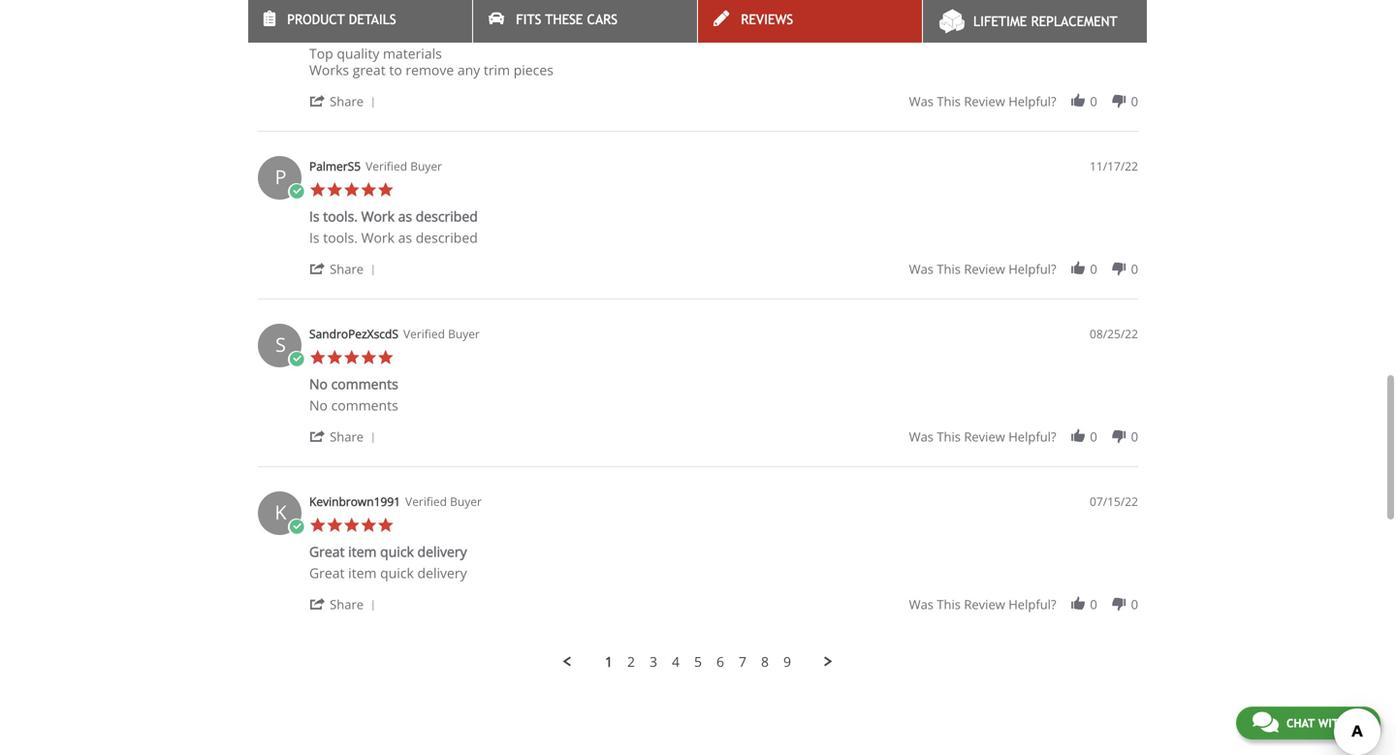 Task type: locate. For each thing, give the bounding box(es) containing it.
1 vertical spatial as
[[398, 229, 412, 247]]

seperator image down no comments no comments
[[367, 433, 379, 444]]

4 helpful? from the top
[[1009, 596, 1056, 613]]

tab panel
[[248, 0, 1148, 671]]

0 vertical spatial share image
[[309, 93, 326, 110]]

group
[[909, 93, 1138, 110], [909, 261, 1138, 278], [909, 428, 1138, 446], [909, 596, 1138, 613]]

0 vertical spatial is
[[309, 207, 320, 226]]

2 quality from the top
[[337, 44, 379, 63]]

replacement
[[1031, 14, 1118, 29]]

share image up palmers5
[[309, 93, 326, 110]]

0 right vote down review by hadyna on  1 dec 2022 icon
[[1131, 93, 1138, 110]]

was this review helpful? down lifetime
[[909, 93, 1056, 110]]

share button down no comments no comments
[[309, 427, 382, 446]]

3 share image from the top
[[309, 428, 326, 445]]

1 vertical spatial comments
[[331, 396, 398, 415]]

materials down details
[[383, 44, 442, 63]]

1 review from the top
[[964, 93, 1005, 110]]

verified right palmers5
[[366, 158, 407, 174]]

1 vertical spatial great
[[353, 61, 386, 79]]

group for p
[[909, 261, 1138, 278]]

verified buyer heading up is tools. work as described heading
[[366, 158, 442, 175]]

1 vertical spatial delivery
[[417, 564, 467, 582]]

2 vertical spatial verified buyer heading
[[405, 494, 482, 510]]

review left vote up review by kevinbrown1991 on 15 jul 2022 icon
[[964, 596, 1005, 613]]

1 vertical spatial circle checkmark image
[[288, 351, 305, 368]]

4 review from the top
[[964, 596, 1005, 613]]

11/17/22
[[1090, 158, 1138, 174]]

1 vertical spatial quality
[[337, 44, 379, 63]]

any
[[457, 61, 480, 79]]

1 vertical spatial share image
[[309, 261, 326, 277]]

verified for s
[[403, 326, 445, 342]]

2 materials from the top
[[383, 44, 442, 63]]

comments
[[331, 375, 398, 393], [331, 396, 398, 415]]

was
[[909, 93, 934, 110], [909, 261, 934, 278], [909, 428, 934, 446], [909, 596, 934, 613]]

materials up to
[[383, 23, 442, 41]]

1 vertical spatial quick
[[380, 564, 414, 582]]

4 share button from the top
[[309, 595, 382, 613]]

1 circle checkmark image from the top
[[288, 183, 305, 200]]

buyer for k
[[450, 494, 482, 510]]

2 is from the top
[[309, 229, 320, 247]]

share image up sandropezxscds
[[309, 261, 326, 277]]

seperator image for s
[[367, 433, 379, 444]]

0 vertical spatial top
[[309, 23, 333, 41]]

share button down is tools. work as described is tools. work as described
[[309, 260, 382, 278]]

2 was this review helpful? from the top
[[909, 261, 1056, 278]]

0 vertical spatial great
[[489, 23, 522, 41]]

top down product
[[309, 44, 333, 63]]

seperator image down is tools. work as described is tools. work as described
[[367, 265, 379, 277]]

palmers5 verified buyer
[[309, 158, 442, 174]]

0 vertical spatial verified
[[366, 158, 407, 174]]

review date 07/15/22 element
[[1090, 494, 1138, 510]]

1 vertical spatial no
[[309, 396, 328, 415]]

0 vertical spatial work
[[361, 207, 395, 226]]

2 vertical spatial buyer
[[450, 494, 482, 510]]

3 was from the top
[[909, 428, 934, 446]]

9
[[783, 653, 791, 671]]

item
[[348, 543, 377, 561], [348, 564, 377, 582]]

verified buyer heading
[[366, 158, 442, 175], [403, 326, 480, 342], [405, 494, 482, 510]]

helpful? left vote up review by kevinbrown1991 on 15 jul 2022 icon
[[1009, 596, 1056, 613]]

as
[[398, 207, 412, 226], [398, 229, 412, 247]]

4
[[672, 653, 680, 671]]

verified for p
[[366, 158, 407, 174]]

vote up review by kevinbrown1991 on 15 jul 2022 image
[[1070, 596, 1087, 613]]

was this review helpful? left vote up review by sandropezxscds on 25 aug 2022 image
[[909, 428, 1056, 446]]

2 was from the top
[[909, 261, 934, 278]]

is tools. work as described heading
[[309, 207, 478, 229]]

helpful?
[[1009, 93, 1056, 110], [1009, 261, 1056, 278], [1009, 428, 1056, 446], [1009, 596, 1056, 613]]

was this review helpful? for k
[[909, 596, 1056, 613]]

verified for k
[[405, 494, 447, 510]]

2 share from the top
[[330, 261, 364, 278]]

no
[[309, 375, 328, 393], [309, 396, 328, 415]]

1 vertical spatial item
[[348, 564, 377, 582]]

0 right the vote up review by palmers5 on 17 nov 2022 "icon"
[[1090, 261, 1097, 278]]

4 link
[[672, 653, 680, 671]]

helpful? for k
[[1009, 596, 1056, 613]]

share button down great item quick delivery great item quick delivery
[[309, 595, 382, 613]]

menu
[[248, 653, 1148, 671]]

0 right 'vote down review by sandropezxscds on 25 aug 2022' icon
[[1131, 428, 1138, 446]]

described
[[416, 207, 478, 226], [416, 229, 478, 247]]

was this review helpful?
[[909, 93, 1056, 110], [909, 261, 1056, 278], [909, 428, 1056, 446], [909, 596, 1056, 613]]

circle checkmark image right s
[[288, 351, 305, 368]]

review
[[964, 93, 1005, 110], [964, 261, 1005, 278], [964, 428, 1005, 446], [964, 596, 1005, 613]]

was this review helpful? left the vote up review by palmers5 on 17 nov 2022 "icon"
[[909, 261, 1056, 278]]

sandropezxscds verified buyer
[[309, 326, 480, 342]]

4 seperator image from the top
[[367, 600, 379, 612]]

0 vertical spatial quick
[[380, 543, 414, 561]]

2 this from the top
[[937, 261, 961, 278]]

9 link
[[783, 653, 791, 671]]

is
[[309, 207, 320, 226], [309, 229, 320, 247]]

3 share button from the top
[[309, 427, 382, 446]]

chat with us
[[1287, 717, 1364, 730]]

great
[[309, 543, 345, 561], [309, 564, 345, 582]]

share image
[[309, 596, 326, 613]]

0 right vote up review by kevinbrown1991 on 15 jul 2022 icon
[[1090, 596, 1097, 613]]

great left to
[[353, 61, 386, 79]]

2 vertical spatial share image
[[309, 428, 326, 445]]

0 vertical spatial verified buyer heading
[[366, 158, 442, 175]]

1 vertical spatial buyer
[[448, 326, 480, 342]]

1 vertical spatial circle checkmark image
[[288, 519, 305, 536]]

2 as from the top
[[398, 229, 412, 247]]

circle checkmark image left details
[[288, 0, 305, 16]]

6
[[717, 653, 724, 671]]

0 vertical spatial buyer
[[410, 158, 442, 174]]

group for s
[[909, 428, 1138, 446]]

1 materials from the top
[[383, 23, 442, 41]]

share
[[330, 93, 364, 110], [330, 261, 364, 278], [330, 428, 364, 446], [330, 596, 364, 613]]

materials
[[383, 23, 442, 41], [383, 44, 442, 63]]

1 helpful? from the top
[[1009, 93, 1056, 110]]

share down is tools. work as described is tools. work as described
[[330, 261, 364, 278]]

1 vertical spatial verified buyer heading
[[403, 326, 480, 342]]

0 vertical spatial item
[[348, 543, 377, 561]]

2 work from the top
[[361, 229, 395, 247]]

1 comments from the top
[[331, 375, 398, 393]]

great
[[489, 23, 522, 41], [353, 61, 386, 79]]

top
[[309, 23, 333, 41], [309, 44, 333, 63]]

3 this from the top
[[937, 428, 961, 446]]

07/15/22
[[1090, 494, 1138, 510]]

0 vertical spatial circle checkmark image
[[288, 183, 305, 200]]

vote down review by hadyna on  1 dec 2022 image
[[1111, 93, 1128, 110]]

verified buyer heading for s
[[403, 326, 480, 342]]

seperator image down great item quick delivery great item quick delivery
[[367, 600, 379, 612]]

verified buyer heading for p
[[366, 158, 442, 175]]

star image
[[326, 0, 343, 14], [360, 0, 377, 14], [377, 0, 394, 14], [326, 181, 343, 198], [343, 181, 360, 198], [377, 181, 394, 198], [326, 349, 343, 366], [343, 349, 360, 366], [360, 349, 377, 366], [377, 349, 394, 366], [309, 517, 326, 534], [377, 517, 394, 534]]

0 right vote down review by kevinbrown1991 on 15 jul 2022 image
[[1131, 596, 1138, 613]]

vote down review by kevinbrown1991 on 15 jul 2022 image
[[1111, 596, 1128, 613]]

2 seperator image from the top
[[367, 265, 379, 277]]

lifetime replacement
[[974, 14, 1118, 29]]

0 vertical spatial quality
[[337, 23, 379, 41]]

0 vertical spatial circle checkmark image
[[288, 0, 305, 16]]

1 vertical spatial verified
[[403, 326, 445, 342]]

seperator image for k
[[367, 600, 379, 612]]

share down no comments no comments
[[330, 428, 364, 446]]

works up any
[[445, 23, 485, 41]]

1 delivery from the top
[[417, 543, 467, 561]]

top left details
[[309, 23, 333, 41]]

0 vertical spatial great
[[309, 543, 345, 561]]

4 group from the top
[[909, 596, 1138, 613]]

circle checkmark image for s
[[288, 351, 305, 368]]

helpful? left vote up review by hadyna on  1 dec 2022 image
[[1009, 93, 1056, 110]]

3 seperator image from the top
[[367, 433, 379, 444]]

0 vertical spatial no
[[309, 375, 328, 393]]

verified buyer heading right sandropezxscds
[[403, 326, 480, 342]]

share button up palmers5
[[309, 92, 382, 110]]

menu containing 1
[[248, 653, 1148, 671]]

2 share image from the top
[[309, 261, 326, 277]]

1 vertical spatial top
[[309, 44, 333, 63]]

2 group from the top
[[909, 261, 1138, 278]]

1 vertical spatial tools.
[[323, 229, 358, 247]]

quick
[[380, 543, 414, 561], [380, 564, 414, 582]]

vote up review by palmers5 on 17 nov 2022 image
[[1070, 261, 1087, 277]]

1 this from the top
[[937, 93, 961, 110]]

work
[[361, 207, 395, 226], [361, 229, 395, 247]]

1 vertical spatial described
[[416, 229, 478, 247]]

verified buyer heading up great item quick delivery heading
[[405, 494, 482, 510]]

2 share button from the top
[[309, 260, 382, 278]]

4 share from the top
[[330, 596, 364, 613]]

2 delivery from the top
[[417, 564, 467, 582]]

1 tools. from the top
[[323, 207, 358, 226]]

share image down no comments no comments
[[309, 428, 326, 445]]

works
[[445, 23, 485, 41], [309, 61, 349, 79]]

star image
[[309, 0, 326, 14], [343, 0, 360, 14], [309, 181, 326, 198], [360, 181, 377, 198], [309, 349, 326, 366], [326, 517, 343, 534], [343, 517, 360, 534], [360, 517, 377, 534]]

review for k
[[964, 596, 1005, 613]]

1 vertical spatial great
[[309, 564, 345, 582]]

2 vertical spatial verified
[[405, 494, 447, 510]]

1 vertical spatial works
[[309, 61, 349, 79]]

verified
[[366, 158, 407, 174], [403, 326, 445, 342], [405, 494, 447, 510]]

verified up great item quick delivery heading
[[405, 494, 447, 510]]

helpful? left vote up review by sandropezxscds on 25 aug 2022 image
[[1009, 428, 1056, 446]]

lifetime
[[974, 14, 1027, 29]]

1 seperator image from the top
[[367, 97, 379, 109]]

7 link
[[739, 653, 747, 671]]

1 group from the top
[[909, 93, 1138, 110]]

1
[[605, 653, 613, 671]]

tools.
[[323, 207, 358, 226], [323, 229, 358, 247]]

group for k
[[909, 596, 1138, 613]]

quality
[[337, 23, 379, 41], [337, 44, 379, 63]]

share right share icon
[[330, 596, 364, 613]]

circle checkmark image right p
[[288, 183, 305, 200]]

review for s
[[964, 428, 1005, 446]]

4 was from the top
[[909, 596, 934, 613]]

review left the vote up review by palmers5 on 17 nov 2022 "icon"
[[964, 261, 1005, 278]]

helpful? for p
[[1009, 261, 1056, 278]]

buyer for s
[[448, 326, 480, 342]]

1 share button from the top
[[309, 92, 382, 110]]

pieces
[[514, 61, 554, 79]]

kevinbrown1991
[[309, 494, 400, 510]]

delivery
[[417, 543, 467, 561], [417, 564, 467, 582]]

0 vertical spatial delivery
[[417, 543, 467, 561]]

verified right sandropezxscds
[[403, 326, 445, 342]]

0 vertical spatial comments
[[331, 375, 398, 393]]

share for k
[[330, 596, 364, 613]]

works down product details
[[309, 61, 349, 79]]

review left vote up review by sandropezxscds on 25 aug 2022 image
[[964, 428, 1005, 446]]

1 vertical spatial work
[[361, 229, 395, 247]]

share button
[[309, 92, 382, 110], [309, 260, 382, 278], [309, 427, 382, 446], [309, 595, 382, 613]]

4 this from the top
[[937, 596, 961, 613]]

3
[[650, 653, 657, 671]]

3 link
[[650, 653, 657, 671]]

share image
[[309, 93, 326, 110], [309, 261, 326, 277], [309, 428, 326, 445]]

fits these cars link
[[473, 0, 697, 43]]

0
[[1090, 93, 1097, 110], [1131, 93, 1138, 110], [1090, 261, 1097, 278], [1131, 261, 1138, 278], [1090, 428, 1097, 446], [1131, 428, 1138, 446], [1090, 596, 1097, 613], [1131, 596, 1138, 613]]

0 vertical spatial as
[[398, 207, 412, 226]]

circle checkmark image
[[288, 0, 305, 16], [288, 519, 305, 536]]

1 horizontal spatial works
[[445, 23, 485, 41]]

remove
[[406, 61, 454, 79]]

2 helpful? from the top
[[1009, 261, 1056, 278]]

verified buyer heading for k
[[405, 494, 482, 510]]

1 vertical spatial materials
[[383, 44, 442, 63]]

0 vertical spatial tools.
[[323, 207, 358, 226]]

1 work from the top
[[361, 207, 395, 226]]

seperator image up palmers5 verified buyer
[[367, 97, 379, 109]]

top quality materials works great heading
[[309, 23, 522, 45]]

3 group from the top
[[909, 428, 1138, 446]]

3 helpful? from the top
[[1009, 428, 1056, 446]]

0 vertical spatial materials
[[383, 23, 442, 41]]

3 share from the top
[[330, 428, 364, 446]]

1 vertical spatial is
[[309, 229, 320, 247]]

review down lifetime
[[964, 93, 1005, 110]]

2 review from the top
[[964, 261, 1005, 278]]

reviews link
[[698, 0, 922, 43]]

4 was this review helpful? from the top
[[909, 596, 1056, 613]]

seperator image
[[367, 97, 379, 109], [367, 265, 379, 277], [367, 433, 379, 444], [367, 600, 379, 612]]

0 vertical spatial works
[[445, 23, 485, 41]]

top quality materials works great top quality materials works great to remove any trim pieces
[[309, 23, 554, 79]]

review date 11/17/22 element
[[1090, 158, 1138, 175]]

1 no from the top
[[309, 375, 328, 393]]

product details
[[287, 12, 396, 27]]

helpful? left the vote up review by palmers5 on 17 nov 2022 "icon"
[[1009, 261, 1056, 278]]

details
[[349, 12, 396, 27]]

3 review from the top
[[964, 428, 1005, 446]]

vote down review by palmers5 on 17 nov 2022 image
[[1111, 261, 1128, 277]]

3 was this review helpful? from the top
[[909, 428, 1056, 446]]

share up palmers5
[[330, 93, 364, 110]]

great up trim
[[489, 23, 522, 41]]

buyer
[[410, 158, 442, 174], [448, 326, 480, 342], [450, 494, 482, 510]]

this
[[937, 93, 961, 110], [937, 261, 961, 278], [937, 428, 961, 446], [937, 596, 961, 613]]

1 great from the top
[[309, 543, 345, 561]]

share image for p
[[309, 261, 326, 277]]

was for k
[[909, 596, 934, 613]]

1 share image from the top
[[309, 93, 326, 110]]

circle checkmark image right the k
[[288, 519, 305, 536]]

was this review helpful? left vote up review by kevinbrown1991 on 15 jul 2022 icon
[[909, 596, 1056, 613]]

2 link
[[627, 653, 635, 671]]

circle checkmark image for p
[[288, 183, 305, 200]]

0 vertical spatial described
[[416, 207, 478, 226]]

circle checkmark image
[[288, 183, 305, 200], [288, 351, 305, 368]]

2 circle checkmark image from the top
[[288, 351, 305, 368]]

share for p
[[330, 261, 364, 278]]



Task type: vqa. For each thing, say whether or not it's contained in the screenshot.


Task type: describe. For each thing, give the bounding box(es) containing it.
2 quick from the top
[[380, 564, 414, 582]]

was for s
[[909, 428, 934, 446]]

to
[[389, 61, 402, 79]]

1 item from the top
[[348, 543, 377, 561]]

buyer for p
[[410, 158, 442, 174]]

chat with us link
[[1236, 707, 1381, 740]]

2 tools. from the top
[[323, 229, 358, 247]]

no comments heading
[[309, 375, 398, 397]]

fits these cars
[[516, 12, 618, 27]]

2 comments from the top
[[331, 396, 398, 415]]

1 is from the top
[[309, 207, 320, 226]]

1 circle checkmark image from the top
[[288, 0, 305, 16]]

p
[[275, 164, 287, 190]]

product
[[287, 12, 345, 27]]

08/25/22
[[1090, 326, 1138, 342]]

2 top from the top
[[309, 44, 333, 63]]

vote up review by hadyna on  1 dec 2022 image
[[1070, 93, 1087, 110]]

is tools. work as described is tools. work as described
[[309, 207, 478, 247]]

sandropezxscds
[[309, 326, 398, 342]]

share button for k
[[309, 595, 382, 613]]

1 share from the top
[[330, 93, 364, 110]]

was this review helpful? for p
[[909, 261, 1056, 278]]

8 link
[[761, 653, 769, 671]]

great item quick delivery heading
[[309, 543, 467, 565]]

cars
[[587, 12, 618, 27]]

review for p
[[964, 261, 1005, 278]]

1 link
[[605, 653, 613, 671]]

tab panel containing p
[[248, 0, 1148, 671]]

seperator image for p
[[367, 265, 379, 277]]

0 right vote up review by sandropezxscds on 25 aug 2022 image
[[1090, 428, 1097, 446]]

1 quality from the top
[[337, 23, 379, 41]]

1 as from the top
[[398, 207, 412, 226]]

vote up review by sandropezxscds on 25 aug 2022 image
[[1070, 428, 1087, 445]]

0 horizontal spatial works
[[309, 61, 349, 79]]

2 item from the top
[[348, 564, 377, 582]]

trim
[[484, 61, 510, 79]]

us
[[1350, 717, 1364, 730]]

kevinbrown1991 verified buyer
[[309, 494, 482, 510]]

was for p
[[909, 261, 934, 278]]

with
[[1318, 717, 1347, 730]]

no comments no comments
[[309, 375, 398, 415]]

product details link
[[248, 0, 472, 43]]

0 horizontal spatial great
[[353, 61, 386, 79]]

1 was this review helpful? from the top
[[909, 93, 1056, 110]]

2
[[627, 653, 635, 671]]

k
[[275, 499, 287, 526]]

2 described from the top
[[416, 229, 478, 247]]

review date 08/25/22 element
[[1090, 326, 1138, 342]]

1 top from the top
[[309, 23, 333, 41]]

8
[[761, 653, 769, 671]]

1 quick from the top
[[380, 543, 414, 561]]

7
[[739, 653, 747, 671]]

share image for s
[[309, 428, 326, 445]]

2 no from the top
[[309, 396, 328, 415]]

this for k
[[937, 596, 961, 613]]

0 right vote down review by palmers5 on 17 nov 2022 icon
[[1131, 261, 1138, 278]]

palmers5
[[309, 158, 361, 174]]

5 link
[[694, 653, 702, 671]]

great item quick delivery great item quick delivery
[[309, 543, 467, 582]]

vote down review by sandropezxscds on 25 aug 2022 image
[[1111, 428, 1128, 445]]

lifetime replacement link
[[923, 0, 1147, 43]]

was this review helpful? for s
[[909, 428, 1056, 446]]

6 link
[[717, 653, 724, 671]]

comments image
[[1253, 711, 1279, 734]]

this for s
[[937, 428, 961, 446]]

fits
[[516, 12, 541, 27]]

0 right vote up review by hadyna on  1 dec 2022 image
[[1090, 93, 1097, 110]]

share for s
[[330, 428, 364, 446]]

chat
[[1287, 717, 1315, 730]]

these
[[545, 12, 583, 27]]

2 circle checkmark image from the top
[[288, 519, 305, 536]]

5
[[694, 653, 702, 671]]

1 horizontal spatial great
[[489, 23, 522, 41]]

s
[[275, 331, 286, 358]]

share button for s
[[309, 427, 382, 446]]

1 was from the top
[[909, 93, 934, 110]]

1 described from the top
[[416, 207, 478, 226]]

this for p
[[937, 261, 961, 278]]

2 great from the top
[[309, 564, 345, 582]]

helpful? for s
[[1009, 428, 1056, 446]]

reviews
[[741, 12, 793, 27]]

share button for p
[[309, 260, 382, 278]]



